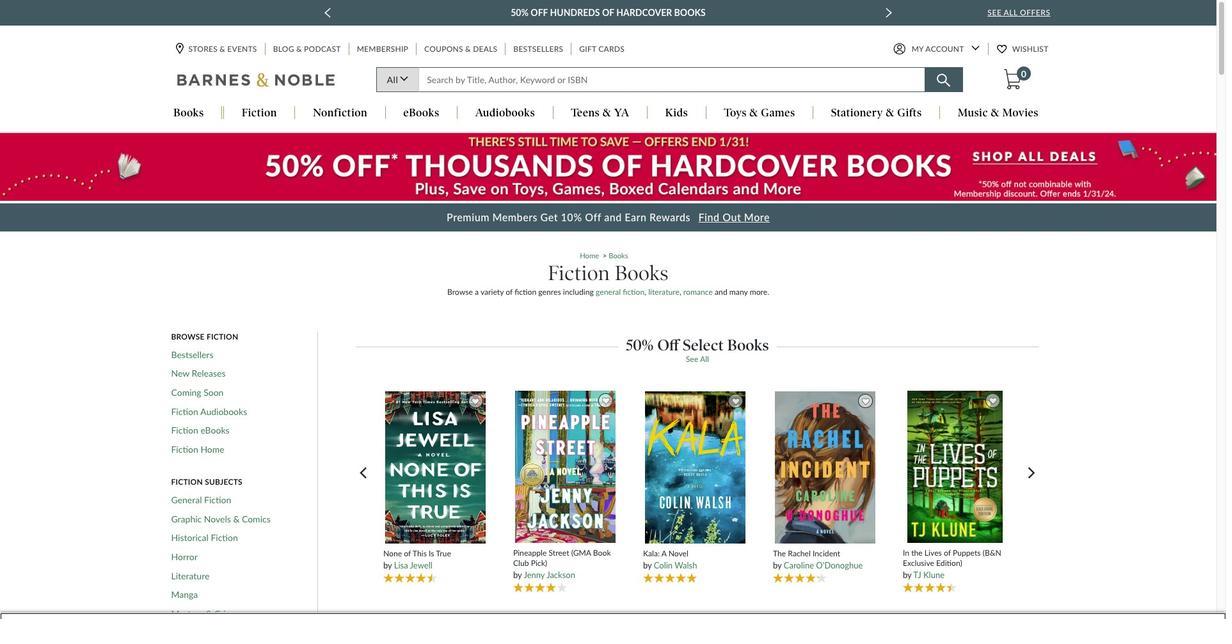 Task type: vqa. For each thing, say whether or not it's contained in the screenshot.
bottom 24
no



Task type: describe. For each thing, give the bounding box(es) containing it.
caroline
[[784, 561, 814, 571]]

graphic novels & comics link
[[171, 514, 271, 525]]

crime
[[214, 609, 238, 619]]

my
[[912, 44, 924, 54]]

graphic novels & comics
[[171, 514, 271, 524]]

teens & ya
[[571, 107, 629, 119]]

blog
[[273, 44, 294, 54]]

fiction audiobooks link
[[171, 406, 247, 417]]

ebooks inside button
[[403, 107, 439, 119]]

jenny
[[524, 570, 545, 580]]

genres
[[538, 288, 561, 297]]

manga link
[[171, 590, 198, 601]]

tj
[[913, 570, 921, 580]]

1 horizontal spatial bestsellers
[[513, 44, 563, 54]]

cards
[[599, 44, 625, 54]]

hardcover
[[616, 7, 672, 18]]

by inside none of this is true by lisa jewell
[[383, 561, 392, 571]]

see inside 50% off select books see all
[[686, 354, 698, 364]]

books inside 50% off select books see all
[[727, 336, 769, 354]]

a
[[475, 288, 479, 297]]

blog & podcast link
[[272, 43, 342, 55]]

games
[[761, 107, 795, 119]]

historical fiction
[[171, 533, 238, 543]]

find
[[699, 211, 720, 223]]

1 horizontal spatial off
[[585, 211, 601, 223]]

coming soon link
[[171, 387, 224, 398]]

0 horizontal spatial home
[[201, 444, 224, 455]]

audiobooks button
[[458, 107, 553, 121]]

club
[[513, 558, 529, 568]]

membership link
[[356, 43, 410, 55]]

wishlist
[[1012, 44, 1049, 54]]

kids
[[665, 107, 688, 119]]

fiction for fiction subjects
[[171, 477, 203, 487]]

down arrow image
[[971, 46, 980, 51]]

1 , from the left
[[645, 288, 646, 297]]

wishlist link
[[997, 43, 1050, 55]]

fiction inside 'link'
[[211, 533, 238, 543]]

o'donoghue
[[816, 561, 863, 571]]

fiction ebooks link
[[171, 425, 229, 436]]

fiction for fiction ebooks
[[171, 425, 198, 436]]

privacy alert dialog
[[0, 610, 1226, 619]]

mystery & crime
[[171, 609, 238, 619]]

novel
[[669, 549, 689, 559]]

the rachel incident by caroline o'donoghue
[[773, 549, 863, 571]]

gifts
[[897, 107, 922, 119]]

many
[[729, 288, 748, 297]]

stationery
[[831, 107, 883, 119]]

see all offers
[[988, 8, 1050, 17]]

previous slide / item image
[[324, 8, 331, 18]]

books inside button
[[173, 107, 204, 119]]

nonfiction
[[313, 107, 367, 119]]

none of this is true link
[[383, 549, 487, 559]]

coming soon
[[171, 387, 224, 398]]

& for crime
[[206, 609, 212, 619]]

novels
[[204, 514, 231, 524]]

releases
[[192, 368, 226, 379]]

off for hundreds
[[531, 7, 548, 18]]

50% off thousans of hardcover books, plus, save on toys, games, boxed calendars and more image
[[0, 133, 1217, 201]]

fiction audiobooks
[[171, 406, 247, 417]]

stores & events link
[[176, 43, 258, 55]]

ya
[[614, 107, 629, 119]]

(gma
[[571, 549, 591, 558]]

1 vertical spatial all
[[387, 75, 398, 85]]

fiction for fiction books browse a variety of fiction genres including general fiction , literature , romance and many more.
[[548, 261, 610, 286]]

fiction ebooks
[[171, 425, 229, 436]]

stores & events
[[188, 44, 257, 54]]

stores
[[188, 44, 218, 54]]

2 , from the left
[[680, 288, 681, 297]]

fiction down subjects
[[204, 495, 231, 506]]

50% for hundreds
[[511, 7, 529, 18]]

kala: a novel image
[[644, 391, 746, 544]]

variety
[[481, 288, 504, 297]]

home link
[[580, 251, 599, 260]]

new
[[171, 368, 189, 379]]

romance
[[683, 288, 713, 297]]

of inside none of this is true by lisa jewell
[[404, 549, 411, 559]]

of right hundreds
[[602, 7, 614, 18]]

user image
[[893, 43, 905, 55]]

& for games
[[750, 107, 758, 119]]

puppets
[[953, 549, 981, 558]]

more.
[[750, 288, 769, 297]]

including
[[563, 288, 594, 297]]

lisa
[[394, 561, 408, 571]]

fiction up releases
[[207, 332, 238, 341]]

50% off hundreds of hardcover books link
[[511, 5, 706, 20]]

nonfiction button
[[295, 107, 385, 121]]

fiction for fiction
[[242, 107, 277, 119]]

lives
[[925, 549, 942, 558]]

all link
[[376, 68, 419, 92]]

cart image
[[1004, 69, 1021, 90]]

comics
[[242, 514, 271, 524]]

coupons & deals link
[[423, 43, 499, 55]]

logo image
[[177, 73, 336, 90]]

more
[[744, 211, 770, 223]]

book
[[593, 549, 611, 558]]

is
[[429, 549, 434, 559]]

& for movies
[[991, 107, 1000, 119]]

50% off select books see all
[[626, 336, 769, 364]]

browse inside 'fiction books browse a variety of fiction genres including general fiction , literature , romance and many more.'
[[447, 288, 473, 297]]

50% for select
[[626, 336, 654, 354]]

historical fiction link
[[171, 533, 238, 544]]

by inside pineapple street (gma book club pick) by jenny jackson
[[513, 570, 522, 580]]

hundreds
[[550, 7, 600, 18]]

& inside "link"
[[233, 514, 240, 524]]

teens
[[571, 107, 600, 119]]

books button
[[156, 107, 222, 121]]

fiction books browse a variety of fiction genres including general fiction , literature , romance and many more.
[[447, 261, 769, 297]]

movies
[[1003, 107, 1039, 119]]

caroline o'donoghue link
[[784, 561, 863, 571]]

the
[[911, 549, 923, 558]]

general fiction link
[[596, 288, 645, 297]]

and inside 'fiction books browse a variety of fiction genres including general fiction , literature , romance and many more.'
[[715, 288, 727, 297]]

of inside in the lives of puppets (b&n exclusive edition) by tj klune
[[944, 549, 951, 558]]

(b&n
[[983, 549, 1001, 558]]



Task type: locate. For each thing, give the bounding box(es) containing it.
1 vertical spatial see
[[686, 354, 698, 364]]

a
[[661, 549, 667, 559]]

and left earn at the right top of the page
[[604, 211, 622, 223]]

audiobooks inside fiction books main content
[[200, 406, 247, 417]]

audiobooks inside button
[[475, 107, 535, 119]]

1 horizontal spatial fiction
[[623, 288, 645, 297]]

& inside button
[[750, 107, 758, 119]]

0 horizontal spatial fiction
[[515, 288, 536, 297]]

browse left a
[[447, 288, 473, 297]]

general fiction
[[171, 495, 231, 506]]

mystery & crime link
[[171, 609, 238, 619]]

lisa jewell link
[[394, 561, 432, 571]]

by inside the "kala: a novel by colin walsh"
[[643, 561, 652, 571]]

walsh
[[675, 561, 697, 571]]

off left select
[[657, 336, 679, 354]]

fiction books main content
[[0, 133, 1217, 619]]

pick)
[[531, 558, 547, 568]]

& left gifts
[[886, 107, 895, 119]]

0 horizontal spatial ,
[[645, 288, 646, 297]]

street
[[549, 549, 569, 558]]

1 vertical spatial off
[[585, 211, 601, 223]]

podcast
[[304, 44, 341, 54]]

colin walsh link
[[654, 561, 697, 571]]

0 vertical spatial browse
[[447, 288, 473, 297]]

gift cards link
[[578, 43, 626, 55]]

kids button
[[648, 107, 706, 121]]

fiction up general
[[171, 477, 203, 487]]

none of this is true image
[[385, 391, 486, 544]]

fiction home link
[[171, 444, 224, 455]]

& for deals
[[465, 44, 471, 54]]

1 horizontal spatial ,
[[680, 288, 681, 297]]

,
[[645, 288, 646, 297], [680, 288, 681, 297]]

soon
[[204, 387, 224, 398]]

2 horizontal spatial off
[[657, 336, 679, 354]]

browse up 'new'
[[171, 332, 205, 341]]

members
[[492, 211, 538, 223]]

0 horizontal spatial and
[[604, 211, 622, 223]]

kala: a novel link
[[643, 549, 747, 559]]

all down "membership"
[[387, 75, 398, 85]]

0 vertical spatial bestsellers link
[[512, 43, 565, 55]]

None field
[[419, 68, 925, 92]]

fiction
[[242, 107, 277, 119], [548, 261, 610, 286], [207, 332, 238, 341], [171, 406, 198, 417], [171, 425, 198, 436], [171, 444, 198, 455], [171, 477, 203, 487], [204, 495, 231, 506], [211, 533, 238, 543]]

pineapple
[[513, 549, 547, 558]]

toys & games
[[724, 107, 795, 119]]

0 horizontal spatial audiobooks
[[200, 406, 247, 417]]

all inside 50% off select books see all
[[700, 354, 709, 364]]

events
[[227, 44, 257, 54]]

fiction inside 'fiction books browse a variety of fiction genres including general fiction , literature , romance and many more.'
[[548, 261, 610, 286]]

1 vertical spatial browse
[[171, 332, 205, 341]]

get
[[540, 211, 558, 223]]

1 horizontal spatial 50%
[[626, 336, 654, 354]]

&
[[220, 44, 225, 54], [296, 44, 302, 54], [465, 44, 471, 54], [603, 107, 611, 119], [750, 107, 758, 119], [886, 107, 895, 119], [991, 107, 1000, 119], [233, 514, 240, 524], [206, 609, 212, 619]]

1 horizontal spatial home
[[580, 251, 599, 260]]

0 horizontal spatial bestsellers
[[171, 349, 213, 360]]

& left deals in the left of the page
[[465, 44, 471, 54]]

& right blog
[[296, 44, 302, 54]]

2 vertical spatial off
[[657, 336, 679, 354]]

fiction left genres
[[515, 288, 536, 297]]

0 vertical spatial home
[[580, 251, 599, 260]]

new releases link
[[171, 368, 226, 379]]

1 vertical spatial bestsellers link
[[171, 349, 213, 360]]

1 horizontal spatial all
[[700, 354, 709, 364]]

0 vertical spatial see
[[988, 8, 1002, 17]]

all
[[1004, 8, 1018, 17], [387, 75, 398, 85], [700, 354, 709, 364]]

browse fiction
[[171, 332, 238, 341]]

of right variety in the left top of the page
[[506, 288, 513, 297]]

0 horizontal spatial all
[[387, 75, 398, 85]]

kala:
[[643, 549, 660, 559]]

general fiction link
[[171, 495, 231, 506]]

fiction right "general" on the top of the page
[[623, 288, 645, 297]]

pineapple street (gma book club pick) image
[[514, 390, 616, 544]]

subjects
[[205, 477, 242, 487]]

in the lives of puppets (b&n exclusive edition) link
[[903, 549, 1007, 568]]

fiction down graphic novels & comics "link"
[[211, 533, 238, 543]]

& for ya
[[603, 107, 611, 119]]

& for gifts
[[886, 107, 895, 119]]

off right "10%"
[[585, 211, 601, 223]]

by inside in the lives of puppets (b&n exclusive edition) by tj klune
[[903, 570, 912, 580]]

premium members get 10% off and earn rewards find out more
[[447, 211, 770, 223]]

1 horizontal spatial see
[[988, 8, 1002, 17]]

premium
[[447, 211, 490, 223]]

0 horizontal spatial bestsellers link
[[171, 349, 213, 360]]

1 horizontal spatial browse
[[447, 288, 473, 297]]

off
[[531, 7, 548, 18], [585, 211, 601, 223], [657, 336, 679, 354]]

by down "the"
[[773, 561, 782, 571]]

out
[[723, 211, 741, 223]]

deals
[[473, 44, 497, 54]]

50% inside 50% off select books see all
[[626, 336, 654, 354]]

the rachel incident image
[[774, 391, 876, 544]]

1 horizontal spatial and
[[715, 288, 727, 297]]

bestsellers link left gift
[[512, 43, 565, 55]]

my account
[[912, 44, 964, 54]]

bestsellers inside fiction books main content
[[171, 349, 213, 360]]

1 horizontal spatial audiobooks
[[475, 107, 535, 119]]

toys
[[724, 107, 747, 119]]

all down select
[[700, 354, 709, 364]]

& for events
[[220, 44, 225, 54]]

rewards
[[650, 211, 691, 223]]

earn
[[625, 211, 647, 223]]

1 fiction from the left
[[515, 288, 536, 297]]

& right stores at the top left
[[220, 44, 225, 54]]

rachel
[[788, 549, 811, 559]]

jenny jackson link
[[524, 570, 575, 580]]

by inside the rachel incident by caroline o'donoghue
[[773, 561, 782, 571]]

literature link
[[171, 571, 210, 582]]

offers
[[1020, 8, 1050, 17]]

, left literature link
[[645, 288, 646, 297]]

ebooks down "fiction audiobooks" link
[[201, 425, 229, 436]]

1 vertical spatial audiobooks
[[200, 406, 247, 417]]

& inside 'button'
[[886, 107, 895, 119]]

0 vertical spatial 50%
[[511, 7, 529, 18]]

see left offers
[[988, 8, 1002, 17]]

all left offers
[[1004, 8, 1018, 17]]

Search by Title, Author, Keyword or ISBN text field
[[419, 68, 925, 92]]

0 vertical spatial bestsellers
[[513, 44, 563, 54]]

fiction down fiction ebooks link
[[171, 444, 198, 455]]

gift
[[579, 44, 596, 54]]

off inside 50% off select books see all
[[657, 336, 679, 354]]

2 horizontal spatial all
[[1004, 8, 1018, 17]]

exclusive
[[903, 558, 934, 568]]

0 vertical spatial off
[[531, 7, 548, 18]]

bestsellers up 'new releases'
[[171, 349, 213, 360]]

jackson
[[547, 570, 575, 580]]

bestsellers
[[513, 44, 563, 54], [171, 349, 213, 360]]

by down club
[[513, 570, 522, 580]]

books inside 'fiction books browse a variety of fiction genres including general fiction , literature , romance and many more.'
[[615, 261, 669, 286]]

klune
[[923, 570, 945, 580]]

0
[[1021, 69, 1027, 79]]

of left this
[[404, 549, 411, 559]]

manga
[[171, 590, 198, 600]]

literature
[[648, 288, 680, 297]]

music & movies button
[[940, 107, 1056, 121]]

incident
[[813, 549, 840, 559]]

0 horizontal spatial see
[[686, 354, 698, 364]]

& right novels
[[233, 514, 240, 524]]

home left books "link" on the top of page
[[580, 251, 599, 260]]

by left tj
[[903, 570, 912, 580]]

of
[[602, 7, 614, 18], [506, 288, 513, 297], [944, 549, 951, 558], [404, 549, 411, 559]]

, left romance link
[[680, 288, 681, 297]]

1 horizontal spatial bestsellers link
[[512, 43, 565, 55]]

coming
[[171, 387, 201, 398]]

0 horizontal spatial ebooks
[[201, 425, 229, 436]]

by down none
[[383, 561, 392, 571]]

10%
[[561, 211, 582, 223]]

see down select
[[686, 354, 698, 364]]

of up edition)
[[944, 549, 951, 558]]

fiction inside button
[[242, 107, 277, 119]]

ebooks down all link at the top of page
[[403, 107, 439, 119]]

1 vertical spatial bestsellers
[[171, 349, 213, 360]]

fiction up the including
[[548, 261, 610, 286]]

bestsellers link up 'new releases'
[[171, 349, 213, 360]]

1 vertical spatial ebooks
[[201, 425, 229, 436]]

1 vertical spatial home
[[201, 444, 224, 455]]

0 horizontal spatial browse
[[171, 332, 205, 341]]

1 horizontal spatial ebooks
[[403, 107, 439, 119]]

& for podcast
[[296, 44, 302, 54]]

this
[[413, 549, 427, 559]]

0 vertical spatial and
[[604, 211, 622, 223]]

coupons & deals
[[424, 44, 497, 54]]

off left hundreds
[[531, 7, 548, 18]]

bestsellers left gift
[[513, 44, 563, 54]]

fiction down logo
[[242, 107, 277, 119]]

& right the toys
[[750, 107, 758, 119]]

0 horizontal spatial 50%
[[511, 7, 529, 18]]

& right music
[[991, 107, 1000, 119]]

0 horizontal spatial off
[[531, 7, 548, 18]]

select
[[683, 336, 724, 354]]

next slide / item image
[[886, 8, 892, 18]]

fiction for fiction home
[[171, 444, 198, 455]]

jewell
[[410, 561, 432, 571]]

1 vertical spatial and
[[715, 288, 727, 297]]

see all offers link
[[988, 8, 1050, 17]]

edition)
[[936, 558, 962, 568]]

50% off hundreds of hardcover books
[[511, 7, 706, 18]]

bestsellers link
[[512, 43, 565, 55], [171, 349, 213, 360]]

pineapple street (gma book club pick) by jenny jackson
[[513, 549, 611, 580]]

0 vertical spatial audiobooks
[[475, 107, 535, 119]]

2 fiction from the left
[[623, 288, 645, 297]]

fiction down 'coming'
[[171, 406, 198, 417]]

& left crime
[[206, 609, 212, 619]]

literature link
[[648, 288, 680, 297]]

fiction button
[[224, 107, 295, 121]]

the
[[773, 549, 786, 559]]

0 vertical spatial ebooks
[[403, 107, 439, 119]]

fiction up fiction home
[[171, 425, 198, 436]]

literature
[[171, 571, 210, 581]]

fiction for fiction audiobooks
[[171, 406, 198, 417]]

by down kala:
[[643, 561, 652, 571]]

home down fiction ebooks link
[[201, 444, 224, 455]]

search image
[[937, 74, 950, 87]]

home
[[580, 251, 599, 260], [201, 444, 224, 455]]

off for select
[[657, 336, 679, 354]]

teens & ya button
[[553, 107, 647, 121]]

in the lives of puppets (b&n exclusive edition) image
[[907, 390, 1003, 544]]

ebooks inside fiction books main content
[[201, 425, 229, 436]]

2 vertical spatial all
[[700, 354, 709, 364]]

and left many on the top
[[715, 288, 727, 297]]

0 vertical spatial all
[[1004, 8, 1018, 17]]

50% left hundreds
[[511, 7, 529, 18]]

browse
[[447, 288, 473, 297], [171, 332, 205, 341]]

1 vertical spatial 50%
[[626, 336, 654, 354]]

50% down general fiction link
[[626, 336, 654, 354]]

& left ya
[[603, 107, 611, 119]]

of inside 'fiction books browse a variety of fiction genres including general fiction , literature , romance and many more.'
[[506, 288, 513, 297]]

general
[[596, 288, 621, 297]]

music & movies
[[958, 107, 1039, 119]]

new releases
[[171, 368, 226, 379]]



